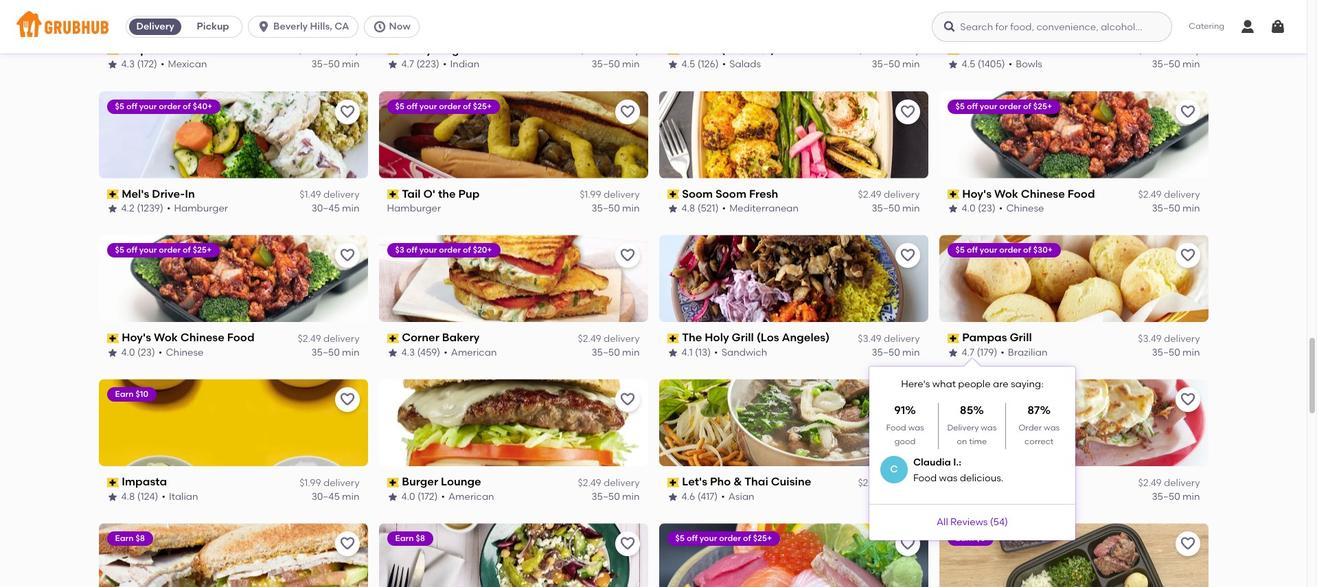 Task type: describe. For each thing, give the bounding box(es) containing it.
time
[[969, 437, 987, 447]]

91 food was good
[[886, 404, 924, 447]]

$4.49 delivery
[[1138, 45, 1200, 56]]

$2.49 for star icon to the left of 3.6
[[1138, 477, 1162, 489]]

$2.49 for star icon over earn $10
[[298, 333, 321, 345]]

$30+
[[1033, 245, 1053, 255]]

delivery for mel's drive-in logo
[[323, 189, 360, 200]]

4.8 for impasta
[[121, 491, 135, 503]]

earn $10
[[115, 390, 148, 399]]

good
[[895, 437, 916, 447]]

• asian
[[721, 491, 754, 503]]

min for star icon to the left of 4.5 (126)
[[902, 59, 920, 70]]

people
[[958, 379, 991, 390]]

4.7 for pampas grill
[[962, 347, 975, 359]]

(124)
[[137, 491, 158, 503]]

$8 for la vaca brazilian grill logo
[[976, 534, 986, 543]]

• for star icon to the left of '4.3 (459)' on the bottom of the page
[[444, 347, 448, 359]]

subscription pass image for the holy grill (los angeles)
[[667, 334, 679, 343]]

35–50 min for the holy grill (los angeles) logo
[[872, 347, 920, 359]]

35–50 min for 'pampas grill logo'
[[1152, 347, 1200, 359]]

your down (1405)
[[980, 101, 997, 111]]

min for star icon left of 4.5 (1405)
[[1183, 59, 1200, 70]]

star icon image left the 4.6
[[667, 492, 678, 503]]

(521)
[[698, 203, 719, 214]]

bell
[[991, 43, 1011, 56]]

• salads
[[722, 59, 761, 70]]

all reviews ( 54 )
[[937, 516, 1008, 528]]

2 soom from the left
[[716, 187, 747, 200]]

mel's drive-in
[[122, 187, 195, 200]]

delivery for the tacosway logo
[[1164, 477, 1200, 489]]

$2.99 delivery
[[858, 477, 920, 489]]

$2.49 for star icon to the left of the 4.8 (521)
[[858, 189, 882, 200]]

35–50 for star icon to the left of 4.7 (223)
[[592, 59, 620, 70]]

of for 'pampas grill logo'
[[1023, 245, 1031, 255]]

(417)
[[697, 491, 718, 503]]

• italian
[[162, 491, 198, 503]]

subscription pass image for taco bell
[[947, 45, 960, 55]]

• indian
[[443, 59, 480, 70]]

(w
[[721, 43, 736, 56]]

svg image inside now 'button'
[[373, 20, 386, 34]]

subscription pass image for hoy's wok chinese food
[[947, 189, 960, 199]]

star icon image left 4.7 (223)
[[387, 59, 398, 70]]

was inside claudia i. food was delicious.
[[939, 473, 958, 484]]

$4.49
[[1138, 45, 1162, 56]]

4.1
[[682, 347, 693, 359]]

min for star icon left of 4.1
[[902, 347, 920, 359]]

2 hamburger from the left
[[387, 203, 441, 214]]

subscription pass image for soom soom fresh
[[667, 189, 679, 199]]

save this restaurant image for impasta logo
[[339, 392, 355, 408]]

sushi bop logo image
[[659, 523, 928, 587]]

2 vertical spatial $1.99
[[300, 477, 321, 489]]

was for 85
[[981, 423, 997, 433]]

off for sushi bop logo
[[687, 534, 698, 543]]

soom soom fresh logo image
[[659, 91, 928, 178]]

4.8 (124)
[[121, 491, 158, 503]]

burger lounge
[[402, 475, 481, 489]]

30–45 min for impasta
[[312, 491, 360, 503]]

(172) for chipotle
[[137, 59, 157, 70]]

(126)
[[698, 59, 719, 70]]

save this restaurant image for mel's drive-in logo
[[339, 103, 355, 120]]

here's
[[901, 379, 930, 390]]

claudia
[[913, 457, 951, 468]]

min for star icon to the left of 4.2
[[342, 203, 360, 214]]

earn $8 for lazy daisy of beverly hills logo
[[115, 534, 145, 543]]

all
[[937, 516, 948, 528]]

italian
[[169, 491, 198, 503]]

4.2 (1239)
[[121, 203, 163, 214]]

4.1 (13)
[[682, 347, 711, 359]]

$3
[[395, 245, 404, 255]]

2 horizontal spatial svg image
[[1270, 19, 1286, 35]]

4.3 (172)
[[121, 59, 157, 70]]

of for tail o' the pup logo
[[463, 101, 471, 111]]

2 svg image from the left
[[943, 20, 957, 34]]

star icon image left 4.5 (126)
[[667, 59, 678, 70]]

save this restaurant image for hoy's wok chinese food logo associated with star icon above $5 off your order of $30+
[[1179, 103, 1196, 120]]

$1.99 for kingdom
[[580, 45, 601, 56]]

(172) for burger lounge
[[418, 491, 438, 503]]

of for hoy's wok chinese food logo related to star icon over earn $10
[[183, 245, 191, 255]]

35–50 for star icon on the left of 4.7 (179)
[[1152, 347, 1180, 359]]

35–50 min for the burger lounge logo
[[592, 491, 640, 503]]

35–50 min for "let's pho & thai cuisine logo"
[[872, 491, 920, 503]]

star icon image left 4.8 (124)
[[107, 492, 118, 503]]

catering
[[1189, 21, 1224, 31]]

• for star icon left of 4.8 (124)
[[162, 491, 165, 503]]

$25+ for hoy's wok chinese food logo associated with star icon above $5 off your order of $30+
[[1033, 101, 1052, 111]]

54
[[993, 516, 1005, 528]]

earn $8 for bbq bill logo in the left of the page
[[395, 534, 425, 543]]

lounge
[[441, 475, 481, 489]]

4.5 for taco bell
[[962, 59, 975, 70]]

$5 for tail o' the pup logo
[[395, 101, 405, 111]]

$5 for sushi bop logo
[[675, 534, 685, 543]]

• for star icon left of 4.1
[[714, 347, 718, 359]]

star icon image left 4.2
[[107, 203, 118, 214]]

35–50 for star icon to the left of the 4.8 (521)
[[872, 203, 900, 214]]

thai
[[745, 475, 768, 489]]

85
[[960, 404, 973, 417]]

burger lounge logo image
[[379, 379, 648, 467]]

tacosway
[[962, 475, 1018, 489]]

delivery for "let's pho & thai cuisine logo"
[[884, 477, 920, 489]]

star icon image left the 4.8 (521)
[[667, 203, 678, 214]]

• bowls
[[1009, 59, 1042, 70]]

4.8 (521)
[[682, 203, 719, 214]]

$1.99 delivery for kingdom
[[580, 45, 640, 56]]

(1239)
[[137, 203, 163, 214]]

claudia i. food was delicious.
[[913, 457, 1004, 484]]

$1.49
[[300, 189, 321, 200]]

order for mel's drive-in logo
[[159, 101, 181, 111]]

burger
[[402, 475, 438, 489]]

star icon image left 4.0 (172)
[[387, 492, 398, 503]]

• sandwich
[[714, 347, 767, 359]]

your for corner bakery logo
[[419, 245, 437, 255]]

tail o' the pup logo image
[[379, 91, 648, 178]]

earn for lazy daisy of beverly hills logo
[[115, 534, 134, 543]]

the
[[438, 187, 456, 200]]

35–50 for star icon to the left of 3.6
[[1152, 491, 1180, 503]]

delicious.
[[960, 473, 1004, 484]]

corner
[[402, 331, 440, 344]]

save this restaurant image for la vaca brazilian grill logo
[[1179, 536, 1196, 552]]

saying:
[[1011, 379, 1044, 390]]

35–50 for star icon to the left of 4.5 (126)
[[872, 59, 900, 70]]

3.6
[[962, 491, 975, 503]]

star icon image up $5 off your order of $30+
[[947, 203, 958, 214]]

your down (1239)
[[139, 245, 157, 255]]

tooltip containing 91
[[869, 359, 1075, 540]]

off for mel's drive-in logo
[[126, 101, 137, 111]]

hoy's wok chinese food for subscription pass icon for hoy's wok chinese food
[[122, 331, 254, 344]]

1 grill from the left
[[732, 331, 754, 344]]

(
[[990, 516, 993, 528]]

• mexican for tacosway
[[1002, 491, 1049, 503]]

kingdom
[[435, 43, 484, 56]]

$5 off your order of $40+
[[115, 101, 212, 111]]

order for corner bakery logo
[[439, 245, 461, 255]]

save this restaurant image for tail o' the pup logo
[[619, 103, 636, 120]]

1 horizontal spatial svg image
[[1240, 19, 1256, 35]]

min for star icon left of 4.3 (172)
[[342, 59, 360, 70]]

4.0 (172)
[[401, 491, 438, 503]]

order for hoy's wok chinese food logo associated with star icon above $5 off your order of $30+
[[999, 101, 1021, 111]]

min for star icon above $5 off your order of $30+
[[1183, 203, 1200, 214]]

35–50 for star icon over earn $10
[[311, 347, 340, 359]]

mexican for tacosway
[[1010, 491, 1049, 503]]

beverly hills, ca
[[273, 21, 349, 32]]

4.6 (417)
[[682, 491, 718, 503]]

$3.49 delivery for the holy grill (los angeles)
[[858, 333, 920, 345]]

star icon image left 3.6
[[947, 492, 958, 503]]

4.5 (126)
[[682, 59, 719, 70]]

curry kingdom
[[402, 43, 484, 56]]

min for star icon to the left of 3.6
[[1183, 491, 1200, 503]]

• for star icon on the left of 4.7 (179)
[[1001, 347, 1005, 359]]

min for star icon left of 4.8 (124)
[[342, 491, 360, 503]]

the holy grill (los angeles) logo image
[[659, 235, 928, 322]]

delivery for the burger lounge logo
[[604, 477, 640, 489]]

delivery inside 85 delivery was on time
[[947, 423, 979, 433]]

$20+
[[473, 245, 492, 255]]

(1405)
[[978, 59, 1005, 70]]

hills,
[[310, 21, 332, 32]]

min for star icon to the left of the 4.8 (521)
[[902, 203, 920, 214]]

o'
[[423, 187, 435, 200]]

$2.49 delivery for star icon to the left of the 4.8 (521)
[[858, 189, 920, 200]]

• mediterranean
[[722, 203, 799, 214]]

indian
[[450, 59, 480, 70]]

$5 off your order of $25+ for hoy's wok chinese food logo related to star icon over earn $10
[[115, 245, 212, 255]]

wok for star icon over earn $10
[[154, 331, 178, 344]]

$8 for lazy daisy of beverly hills logo
[[136, 534, 145, 543]]

4.7 (179)
[[962, 347, 997, 359]]

fresh
[[749, 187, 778, 200]]

$25+ for tail o' the pup logo
[[473, 101, 492, 111]]

35–50 for star icon left of 4.5 (1405)
[[1152, 59, 1180, 70]]



Task type: locate. For each thing, give the bounding box(es) containing it.
4.5 down berlins
[[682, 59, 695, 70]]

0 vertical spatial $1.99
[[580, 45, 601, 56]]

1 horizontal spatial 4.0 (23)
[[962, 203, 996, 214]]

$2.49 delivery for star icon to the left of 4.5 (126)
[[858, 45, 920, 56]]

• chinese
[[999, 203, 1044, 214], [159, 347, 204, 359]]

soom up the 4.8 (521)
[[682, 187, 713, 200]]

0 horizontal spatial • mexican
[[161, 59, 207, 70]]

1 $3.49 from the left
[[858, 333, 882, 345]]

star icon image left 4.1
[[667, 348, 678, 359]]

was inside 85 delivery was on time
[[981, 423, 997, 433]]

$2.49 for star icon on the left of 4.0 (172)
[[578, 477, 601, 489]]

grill up 'sandwich'
[[732, 331, 754, 344]]

$3.49 for the holy grill (los angeles)
[[858, 333, 882, 345]]

4.3 down chipotle
[[121, 59, 135, 70]]

of left $40+
[[183, 101, 191, 111]]

4.0 for star icon on the left of 4.0 (172)
[[401, 491, 415, 503]]

subscription pass image left taco
[[947, 45, 960, 55]]

soom soom fresh
[[682, 187, 778, 200]]

)
[[1005, 516, 1008, 528]]

brazilian
[[1008, 347, 1048, 359]]

2 30–45 min from the top
[[312, 491, 360, 503]]

earn down reviews
[[956, 534, 974, 543]]

your down (417)
[[700, 534, 717, 543]]

1 vertical spatial hoy's
[[122, 331, 151, 344]]

was up good on the right bottom
[[908, 423, 924, 433]]

tacosway logo image
[[939, 379, 1208, 467]]

4.0 for star icon above $5 off your order of $30+
[[962, 203, 976, 214]]

(179)
[[977, 347, 997, 359]]

1 horizontal spatial delivery
[[947, 423, 979, 433]]

delivery for the holy grill (los angeles) logo
[[884, 333, 920, 345]]

american down bakery
[[451, 347, 497, 359]]

$2.49 delivery for star icon to the left of '4.3 (459)' on the bottom of the page
[[578, 333, 640, 345]]

subscription pass image left "pampas" on the bottom right of the page
[[947, 334, 960, 343]]

1 horizontal spatial hoy's wok chinese food logo image
[[939, 91, 1208, 178]]

mexican right the '(194)'
[[1010, 491, 1049, 503]]

svg image
[[1240, 19, 1256, 35], [1270, 19, 1286, 35], [257, 20, 271, 34]]

angeles)
[[782, 331, 830, 344]]

1 vertical spatial hoy's wok chinese food logo image
[[99, 235, 368, 322]]

0 horizontal spatial mexican
[[168, 59, 207, 70]]

1 vertical spatial hoy's wok chinese food
[[122, 331, 254, 344]]

main navigation navigation
[[0, 0, 1307, 54]]

4.8 for soom soom fresh
[[682, 203, 695, 214]]

corner bakery
[[402, 331, 480, 344]]

1 horizontal spatial hamburger
[[387, 203, 441, 214]]

35–50 min for corner bakery logo
[[592, 347, 640, 359]]

wok
[[994, 187, 1018, 200], [154, 331, 178, 344]]

tooltip
[[869, 359, 1075, 540]]

beverly hills, ca button
[[248, 16, 364, 38]]

1 vertical spatial delivery
[[947, 423, 979, 433]]

35–50 min for hoy's wok chinese food logo related to star icon over earn $10
[[311, 347, 360, 359]]

hoy's for star icon above $5 off your order of $30+
[[962, 187, 992, 200]]

$5 off your order of $25+ for sushi bop logo
[[675, 534, 772, 543]]

1 vertical spatial (23)
[[137, 347, 155, 359]]

food inside claudia i. food was delicious.
[[913, 473, 937, 484]]

(13)
[[695, 347, 711, 359]]

here's what people are saying:
[[901, 379, 1044, 390]]

0 vertical spatial 30–45
[[312, 203, 340, 214]]

pickup button
[[184, 16, 242, 38]]

0 horizontal spatial 4.0 (23)
[[121, 347, 155, 359]]

2 earn $8 from the left
[[395, 534, 425, 543]]

$5
[[115, 101, 124, 111], [395, 101, 405, 111], [956, 101, 965, 111], [115, 245, 124, 255], [956, 245, 965, 255], [675, 534, 685, 543]]

1 30–45 from the top
[[312, 203, 340, 214]]

subscription pass image for tail o' the pup
[[387, 189, 399, 199]]

1 horizontal spatial $8
[[416, 534, 425, 543]]

subscription pass image left mel's
[[107, 189, 119, 199]]

berlins
[[682, 43, 718, 56]]

(223)
[[416, 59, 440, 70]]

$3.49 delivery for pampas grill
[[1138, 333, 1200, 345]]

min for star icon over earn $10
[[342, 347, 360, 359]]

3rd
[[739, 43, 757, 56]]

$8 down all reviews ( 54 )
[[976, 534, 986, 543]]

st)
[[760, 43, 775, 56]]

• hamburger
[[167, 203, 228, 214]]

0 vertical spatial • american
[[444, 347, 497, 359]]

$2.49 for star icon to the left of 4.5 (126)
[[858, 45, 882, 56]]

(172) down chipotle
[[137, 59, 157, 70]]

4.2
[[121, 203, 135, 214]]

4.7 (223)
[[401, 59, 440, 70]]

order down • bowls on the top of page
[[999, 101, 1021, 111]]

2 vertical spatial $1.99 delivery
[[300, 477, 360, 489]]

1 vertical spatial $1.99
[[580, 189, 601, 200]]

subscription pass image up earn $10
[[107, 334, 119, 343]]

star icon image left '4.3 (459)' on the bottom of the page
[[387, 348, 398, 359]]

0 vertical spatial 30–45 min
[[312, 203, 360, 214]]

1 horizontal spatial mexican
[[1010, 491, 1049, 503]]

35–50 min for soom soom fresh logo
[[872, 203, 920, 214]]

star icon image left 4.5 (1405)
[[947, 59, 958, 70]]

$5 for hoy's wok chinese food logo associated with star icon above $5 off your order of $30+
[[956, 101, 965, 111]]

subscription pass image
[[387, 45, 399, 55], [947, 45, 960, 55], [107, 189, 119, 199], [387, 189, 399, 199], [667, 189, 679, 199], [107, 334, 119, 343], [387, 334, 399, 343], [667, 334, 679, 343], [947, 334, 960, 343], [107, 478, 119, 487], [667, 478, 679, 487]]

1 horizontal spatial 4.0
[[401, 491, 415, 503]]

earn $8 down 4.0 (172)
[[395, 534, 425, 543]]

0 vertical spatial 4.7
[[401, 59, 414, 70]]

let's pho & thai cuisine logo image
[[659, 379, 928, 467]]

earn for la vaca brazilian grill logo
[[956, 534, 974, 543]]

hamburger down tail
[[387, 203, 441, 214]]

0 horizontal spatial wok
[[154, 331, 178, 344]]

35–50 for star icon to the left of '4.3 (459)' on the bottom of the page
[[592, 347, 620, 359]]

0 horizontal spatial (23)
[[137, 347, 155, 359]]

order down (1239)
[[159, 245, 181, 255]]

of down • bowls on the top of page
[[1023, 101, 1031, 111]]

impasta logo image
[[99, 379, 368, 467]]

let's pho & thai cuisine
[[682, 475, 811, 489]]

1 horizontal spatial svg image
[[943, 20, 957, 34]]

1 vertical spatial $1.99 delivery
[[580, 189, 640, 200]]

$3.49
[[858, 333, 882, 345], [1138, 333, 1162, 345]]

1 vertical spatial • mexican
[[1002, 491, 1049, 503]]

hamburger down 'in'
[[174, 203, 228, 214]]

of left $20+
[[463, 245, 471, 255]]

4.6
[[682, 491, 695, 503]]

$3 off your order of $20+
[[395, 245, 492, 255]]

0 horizontal spatial svg image
[[373, 20, 386, 34]]

4.8 left (124)
[[121, 491, 135, 503]]

1 vertical spatial american
[[448, 491, 494, 503]]

4.0 down burger on the left of the page
[[401, 491, 415, 503]]

impasta
[[122, 475, 167, 489]]

2 4.5 from the left
[[962, 59, 975, 70]]

4.5 down taco
[[962, 59, 975, 70]]

of for hoy's wok chinese food logo associated with star icon above $5 off your order of $30+
[[1023, 101, 1031, 111]]

lazy daisy of beverly hills logo image
[[99, 523, 368, 587]]

subscription pass image left corner
[[387, 334, 399, 343]]

food inside 91 food was good
[[886, 423, 906, 433]]

$5 off your order of $25+ down • asian
[[675, 534, 772, 543]]

1 vertical spatial 4.0
[[121, 347, 135, 359]]

grill up • brazilian
[[1010, 331, 1032, 344]]

• for star icon to the left of 4.5 (126)
[[722, 59, 726, 70]]

tail o' the pup
[[402, 187, 480, 200]]

0 vertical spatial $1.99 delivery
[[580, 45, 640, 56]]

soom up (521)
[[716, 187, 747, 200]]

was inside 87 order was correct
[[1044, 423, 1060, 433]]

save this restaurant image
[[899, 103, 916, 120], [619, 248, 636, 264], [619, 392, 636, 408], [899, 392, 916, 408], [619, 536, 636, 552], [899, 536, 916, 552]]

1 horizontal spatial soom
[[716, 187, 747, 200]]

0 horizontal spatial hoy's wok chinese food logo image
[[99, 235, 368, 322]]

0 horizontal spatial 4.7
[[401, 59, 414, 70]]

pup
[[458, 187, 480, 200]]

sandwich
[[722, 347, 767, 359]]

0 vertical spatial • mexican
[[161, 59, 207, 70]]

35–50 min
[[311, 59, 360, 70], [592, 59, 640, 70], [872, 59, 920, 70], [1152, 59, 1200, 70], [592, 203, 640, 214], [872, 203, 920, 214], [1152, 203, 1200, 214], [311, 347, 360, 359], [592, 347, 640, 359], [872, 347, 920, 359], [1152, 347, 1200, 359], [592, 491, 640, 503], [872, 491, 920, 503], [1152, 491, 1200, 503]]

delivery up the on
[[947, 423, 979, 433]]

was
[[908, 423, 924, 433], [981, 423, 997, 433], [1044, 423, 1060, 433], [939, 473, 958, 484]]

of for sushi bop logo
[[743, 534, 751, 543]]

are
[[993, 379, 1009, 390]]

0 horizontal spatial 4.0
[[121, 347, 135, 359]]

0 horizontal spatial hoy's wok chinese food
[[122, 331, 254, 344]]

1 30–45 min from the top
[[312, 203, 360, 214]]

1 vertical spatial mexican
[[1010, 491, 1049, 503]]

1 soom from the left
[[682, 187, 713, 200]]

$25+ down asian
[[753, 534, 772, 543]]

4.3
[[121, 59, 135, 70], [401, 347, 415, 359]]

pampas
[[962, 331, 1007, 344]]

$1.99 delivery for o'
[[580, 189, 640, 200]]

$8 down 4.0 (172)
[[416, 534, 425, 543]]

berlins (w 3rd st)
[[682, 43, 775, 56]]

bbq bill logo image
[[379, 523, 648, 587]]

1 vertical spatial • chinese
[[159, 347, 204, 359]]

taco
[[962, 43, 989, 56]]

• american for burger lounge
[[441, 491, 494, 503]]

save this restaurant image
[[339, 103, 355, 120], [619, 103, 636, 120], [1179, 103, 1196, 120], [339, 248, 355, 264], [899, 248, 916, 264], [1179, 248, 1196, 264], [339, 392, 355, 408], [1179, 392, 1196, 408], [339, 536, 355, 552], [1179, 536, 1196, 552]]

delivery for hoy's wok chinese food logo associated with star icon above $5 off your order of $30+
[[1164, 189, 1200, 200]]

• mexican up )
[[1002, 491, 1049, 503]]

salads
[[729, 59, 761, 70]]

30–45 for mel's drive-in
[[312, 203, 340, 214]]

svg image
[[373, 20, 386, 34], [943, 20, 957, 34]]

1 vertical spatial 4.7
[[962, 347, 975, 359]]

ca
[[335, 21, 349, 32]]

order down • indian
[[439, 101, 461, 111]]

3 earn $8 from the left
[[956, 534, 986, 543]]

0 horizontal spatial hamburger
[[174, 203, 228, 214]]

3 $8 from the left
[[976, 534, 986, 543]]

• for star icon to the left of 3.6
[[1002, 491, 1006, 503]]

your for tail o' the pup logo
[[419, 101, 437, 111]]

order down • asian
[[719, 534, 741, 543]]

delivery up chipotle
[[136, 21, 174, 32]]

save this restaurant image for hoy's wok chinese food logo related to star icon over earn $10
[[339, 248, 355, 264]]

• for star icon left of the 4.6
[[721, 491, 725, 503]]

earn $8 down reviews
[[956, 534, 986, 543]]

$25+ down indian
[[473, 101, 492, 111]]

order left $20+
[[439, 245, 461, 255]]

2 $3.49 from the left
[[1138, 333, 1162, 345]]

(23) up $10
[[137, 347, 155, 359]]

1 horizontal spatial $3.49
[[1138, 333, 1162, 345]]

Search for food, convenience, alcohol... search field
[[932, 12, 1173, 42]]

35–50 for star icon above $5 off your order of $30+
[[1152, 203, 1180, 214]]

$5 off your order of $25+ down (1405)
[[956, 101, 1052, 111]]

1 vertical spatial 4.0 (23)
[[121, 347, 155, 359]]

0 horizontal spatial 4.8
[[121, 491, 135, 503]]

star icon image left 4.3 (172)
[[107, 59, 118, 70]]

earn down 4.8 (124)
[[115, 534, 134, 543]]

0 horizontal spatial $3.49 delivery
[[858, 333, 920, 345]]

$25+ for hoy's wok chinese food logo related to star icon over earn $10
[[193, 245, 212, 255]]

(172) down burger on the left of the page
[[418, 491, 438, 503]]

was up 'correct'
[[1044, 423, 1060, 433]]

subscription pass image for corner bakery
[[387, 334, 399, 343]]

1 $8 from the left
[[136, 534, 145, 543]]

save this restaurant image for lazy daisy of beverly hills logo
[[339, 536, 355, 552]]

now
[[389, 21, 411, 32]]

$3.49 delivery
[[858, 333, 920, 345], [1138, 333, 1200, 345]]

$25+ down "bowls"
[[1033, 101, 1052, 111]]

• mexican down chipotle
[[161, 59, 207, 70]]

hoy's up earn $10
[[122, 331, 151, 344]]

• chinese for star icon above $5 off your order of $30+
[[999, 203, 1044, 214]]

0 vertical spatial hoy's wok chinese food logo image
[[939, 91, 1208, 178]]

0 vertical spatial mexican
[[168, 59, 207, 70]]

4.8 left (521)
[[682, 203, 695, 214]]

$25+ down • hamburger
[[193, 245, 212, 255]]

4.0 (23) up $10
[[121, 347, 155, 359]]

pickup
[[197, 21, 229, 32]]

0 horizontal spatial 4.5
[[682, 59, 695, 70]]

of down asian
[[743, 534, 751, 543]]

taco bell
[[962, 43, 1011, 56]]

what
[[932, 379, 956, 390]]

order for 'pampas grill logo'
[[999, 245, 1021, 255]]

bowls
[[1016, 59, 1042, 70]]

your for mel's drive-in logo
[[139, 101, 157, 111]]

85 delivery was on time
[[947, 404, 997, 447]]

subscription pass image down now 'button'
[[387, 45, 399, 55]]

$1.49 delivery
[[300, 189, 360, 200]]

hoy's wok chinese food logo image for star icon over earn $10
[[99, 235, 368, 322]]

earn $8 for la vaca brazilian grill logo
[[956, 534, 986, 543]]

0 vertical spatial 4.0 (23)
[[962, 203, 996, 214]]

$5 for hoy's wok chinese food logo related to star icon over earn $10
[[115, 245, 124, 255]]

mexican
[[168, 59, 207, 70], [1010, 491, 1049, 503]]

1 vertical spatial • american
[[441, 491, 494, 503]]

2 horizontal spatial $8
[[976, 534, 986, 543]]

2 horizontal spatial 4.0
[[962, 203, 976, 214]]

1 horizontal spatial • chinese
[[999, 203, 1044, 214]]

4.0 (23) for star icon over earn $10
[[121, 347, 155, 359]]

$40+
[[193, 101, 212, 111]]

0 horizontal spatial (172)
[[137, 59, 157, 70]]

subscription pass image
[[107, 45, 119, 55], [667, 45, 679, 55], [947, 189, 960, 199], [387, 478, 399, 487], [947, 478, 960, 487]]

(172)
[[137, 59, 157, 70], [418, 491, 438, 503]]

order for tail o' the pup logo
[[439, 101, 461, 111]]

1 vertical spatial (172)
[[418, 491, 438, 503]]

4.3 down corner
[[401, 347, 415, 359]]

1 vertical spatial wok
[[154, 331, 178, 344]]

earn $8 down 4.8 (124)
[[115, 534, 145, 543]]

$8 down 4.8 (124)
[[136, 534, 145, 543]]

3.6 (194)
[[962, 491, 999, 503]]

of
[[183, 101, 191, 111], [463, 101, 471, 111], [1023, 101, 1031, 111], [183, 245, 191, 255], [463, 245, 471, 255], [1023, 245, 1031, 255], [743, 534, 751, 543]]

$5 for 'pampas grill logo'
[[956, 245, 965, 255]]

mexican for chipotle
[[168, 59, 207, 70]]

was down "i." on the right bottom
[[939, 473, 958, 484]]

1 horizontal spatial $3.49 delivery
[[1138, 333, 1200, 345]]

0 horizontal spatial $8
[[136, 534, 145, 543]]

4.7
[[401, 59, 414, 70], [962, 347, 975, 359]]

• for star icon left of 4.5 (1405)
[[1009, 59, 1012, 70]]

1 horizontal spatial earn $8
[[395, 534, 425, 543]]

your down (223)
[[419, 101, 437, 111]]

$8 for bbq bill logo in the left of the page
[[416, 534, 425, 543]]

30–45 min for mel's drive-in
[[312, 203, 360, 214]]

0 vertical spatial 4.3
[[121, 59, 135, 70]]

4.0 (23) for star icon above $5 off your order of $30+
[[962, 203, 996, 214]]

subscription pass image left tail
[[387, 189, 399, 199]]

2 horizontal spatial earn $8
[[956, 534, 986, 543]]

1 hamburger from the left
[[174, 203, 228, 214]]

• american down 'lounge'
[[441, 491, 494, 503]]

35–50
[[311, 59, 340, 70], [592, 59, 620, 70], [872, 59, 900, 70], [1152, 59, 1180, 70], [592, 203, 620, 214], [872, 203, 900, 214], [1152, 203, 1180, 214], [311, 347, 340, 359], [592, 347, 620, 359], [872, 347, 900, 359], [1152, 347, 1180, 359], [592, 491, 620, 503], [872, 491, 900, 503], [1152, 491, 1180, 503]]

earn left $10
[[115, 390, 134, 399]]

0 vertical spatial • chinese
[[999, 203, 1044, 214]]

your down 4.3 (172)
[[139, 101, 157, 111]]

0 vertical spatial delivery
[[136, 21, 174, 32]]

$5 off your order of $30+
[[956, 245, 1053, 255]]

american down 'lounge'
[[448, 491, 494, 503]]

• for star icon on the left of 4.0 (172)
[[441, 491, 445, 503]]

wok for star icon above $5 off your order of $30+
[[994, 187, 1018, 200]]

$10
[[136, 390, 148, 399]]

earn for impasta logo
[[115, 390, 134, 399]]

•
[[161, 59, 164, 70], [443, 59, 447, 70], [722, 59, 726, 70], [1009, 59, 1012, 70], [167, 203, 171, 214], [722, 203, 726, 214], [999, 203, 1003, 214], [159, 347, 162, 359], [444, 347, 448, 359], [714, 347, 718, 359], [1001, 347, 1005, 359], [162, 491, 165, 503], [441, 491, 445, 503], [721, 491, 725, 503], [1002, 491, 1006, 503]]

1 vertical spatial 4.8
[[121, 491, 135, 503]]

in
[[185, 187, 195, 200]]

svg image inside beverly hills, ca button
[[257, 20, 271, 34]]

your right $3
[[419, 245, 437, 255]]

$5 off your order of $25+ for tail o' the pup logo
[[395, 101, 492, 111]]

1 horizontal spatial • mexican
[[1002, 491, 1049, 503]]

$1.99 for o'
[[580, 189, 601, 200]]

delivery inside 'button'
[[136, 21, 174, 32]]

the
[[682, 331, 702, 344]]

mediterranean
[[729, 203, 799, 214]]

delivery for corner bakery logo
[[604, 333, 640, 345]]

0 vertical spatial hoy's
[[962, 187, 992, 200]]

0 vertical spatial american
[[451, 347, 497, 359]]

your for sushi bop logo
[[700, 534, 717, 543]]

0 horizontal spatial 4.3
[[121, 59, 135, 70]]

was inside 91 food was good
[[908, 423, 924, 433]]

• for star icon above $5 off your order of $30+
[[999, 203, 1003, 214]]

91
[[894, 404, 905, 417]]

0 horizontal spatial hoy's
[[122, 331, 151, 344]]

star icon image
[[107, 59, 118, 70], [387, 59, 398, 70], [667, 59, 678, 70], [947, 59, 958, 70], [107, 203, 118, 214], [667, 203, 678, 214], [947, 203, 958, 214], [107, 348, 118, 359], [387, 348, 398, 359], [667, 348, 678, 359], [947, 348, 958, 359], [107, 492, 118, 503], [387, 492, 398, 503], [667, 492, 678, 503], [947, 492, 958, 503]]

1 vertical spatial 4.3
[[401, 347, 415, 359]]

corner bakery logo image
[[379, 235, 648, 322]]

the holy grill (los angeles)
[[682, 331, 830, 344]]

min for star icon to the left of '4.3 (459)' on the bottom of the page
[[622, 347, 640, 359]]

hoy's for star icon over earn $10
[[122, 331, 151, 344]]

2 vertical spatial 4.0
[[401, 491, 415, 503]]

0 vertical spatial (172)
[[137, 59, 157, 70]]

1 $3.49 delivery from the left
[[858, 333, 920, 345]]

0 vertical spatial wok
[[994, 187, 1018, 200]]

hoy's
[[962, 187, 992, 200], [122, 331, 151, 344]]

$8
[[136, 534, 145, 543], [416, 534, 425, 543], [976, 534, 986, 543]]

your
[[139, 101, 157, 111], [419, 101, 437, 111], [980, 101, 997, 111], [139, 245, 157, 255], [419, 245, 437, 255], [980, 245, 997, 255], [700, 534, 717, 543]]

4.0 up earn $10
[[121, 347, 135, 359]]

subscription pass image for mel's drive-in
[[107, 189, 119, 199]]

earn down 4.0 (172)
[[395, 534, 414, 543]]

1 horizontal spatial (172)
[[418, 491, 438, 503]]

tail
[[402, 187, 421, 200]]

$3.49 for pampas grill
[[1138, 333, 1162, 345]]

correct
[[1025, 437, 1054, 447]]

0 vertical spatial (23)
[[978, 203, 996, 214]]

of down indian
[[463, 101, 471, 111]]

delivery for soom soom fresh logo
[[884, 189, 920, 200]]

1 horizontal spatial 4.7
[[962, 347, 975, 359]]

la vaca brazilian grill logo image
[[939, 523, 1208, 587]]

delivery for 'pampas grill logo'
[[1164, 333, 1200, 345]]

subscription pass image left the the at the right of page
[[667, 334, 679, 343]]

0 vertical spatial 4.0
[[962, 203, 976, 214]]

(23) up $5 off your order of $30+
[[978, 203, 996, 214]]

(459)
[[417, 347, 440, 359]]

• for star icon left of 4.3 (172)
[[161, 59, 164, 70]]

of down • hamburger
[[183, 245, 191, 255]]

4.0
[[962, 203, 976, 214], [121, 347, 135, 359], [401, 491, 415, 503]]

pho
[[710, 475, 731, 489]]

order left $40+
[[159, 101, 181, 111]]

1 vertical spatial 30–45 min
[[312, 491, 360, 503]]

(194)
[[978, 491, 999, 503]]

asian
[[729, 491, 754, 503]]

now button
[[364, 16, 425, 38]]

american
[[451, 347, 497, 359], [448, 491, 494, 503]]

1 4.5 from the left
[[682, 59, 695, 70]]

hoy's up $5 off your order of $30+
[[962, 187, 992, 200]]

1 vertical spatial 30–45
[[312, 491, 340, 503]]

$5 off your order of $25+ down (1239)
[[115, 245, 212, 255]]

subscription pass image left soom soom fresh
[[667, 189, 679, 199]]

1 horizontal spatial grill
[[1010, 331, 1032, 344]]

was up time on the right bottom of page
[[981, 423, 997, 433]]

delivery for hoy's wok chinese food logo related to star icon over earn $10
[[323, 333, 360, 345]]

i.
[[953, 457, 959, 468]]

pampas grill logo image
[[939, 235, 1208, 322]]

87
[[1028, 404, 1040, 417]]

0 horizontal spatial svg image
[[257, 20, 271, 34]]

0 horizontal spatial $3.49
[[858, 333, 882, 345]]

• for star icon to the left of the 4.8 (521)
[[722, 203, 726, 214]]

your left $30+
[[980, 245, 997, 255]]

on
[[957, 437, 967, 447]]

0 horizontal spatial earn $8
[[115, 534, 145, 543]]

holy
[[705, 331, 729, 344]]

of for mel's drive-in logo
[[183, 101, 191, 111]]

0 horizontal spatial soom
[[682, 187, 713, 200]]

1 earn $8 from the left
[[115, 534, 145, 543]]

mexican up $40+
[[168, 59, 207, 70]]

of left $30+
[[1023, 245, 1031, 255]]

hoy's wok chinese food logo image
[[939, 91, 1208, 178], [99, 235, 368, 322]]

$5 off your order of $25+ down (223)
[[395, 101, 492, 111]]

of for corner bakery logo
[[463, 245, 471, 255]]

4.5 (1405)
[[962, 59, 1005, 70]]

2 grill from the left
[[1010, 331, 1032, 344]]

1 horizontal spatial 4.8
[[682, 203, 695, 214]]

1 svg image from the left
[[373, 20, 386, 34]]

star icon image up earn $10
[[107, 348, 118, 359]]

(23) for star icon above $5 off your order of $30+
[[978, 203, 996, 214]]

subscription pass image left impasta
[[107, 478, 119, 487]]

0 vertical spatial 4.8
[[682, 203, 695, 214]]

1 horizontal spatial 4.3
[[401, 347, 415, 359]]

4.0 (23) up $5 off your order of $30+
[[962, 203, 996, 214]]

mel's drive-in logo image
[[99, 91, 368, 178]]

0 vertical spatial hoy's wok chinese food
[[962, 187, 1095, 200]]

4.7 left (179)
[[962, 347, 975, 359]]

4.3 (459)
[[401, 347, 440, 359]]

order left $30+
[[999, 245, 1021, 255]]

4.5 for berlins (w 3rd st)
[[682, 59, 695, 70]]

2 $8 from the left
[[416, 534, 425, 543]]

1 horizontal spatial hoy's wok chinese food
[[962, 187, 1095, 200]]

1 horizontal spatial (23)
[[978, 203, 996, 214]]

catering button
[[1179, 11, 1234, 42]]

$2.49 delivery for star icon over earn $10
[[298, 333, 360, 345]]

• american down bakery
[[444, 347, 497, 359]]

order for hoy's wok chinese food logo related to star icon over earn $10
[[159, 245, 181, 255]]

4.3 for corner bakery
[[401, 347, 415, 359]]

1 horizontal spatial hoy's
[[962, 187, 992, 200]]

4.0 up $5 off your order of $30+
[[962, 203, 976, 214]]

87 order was correct
[[1019, 404, 1060, 447]]

1 horizontal spatial 4.5
[[962, 59, 975, 70]]

0 horizontal spatial delivery
[[136, 21, 174, 32]]

2 $3.49 delivery from the left
[[1138, 333, 1200, 345]]

2 30–45 from the top
[[312, 491, 340, 503]]

35–50 for star icon on the left of 4.0 (172)
[[592, 491, 620, 503]]

subscription pass image for tacosway
[[947, 478, 960, 487]]

(23) for star icon over earn $10
[[137, 347, 155, 359]]

0 horizontal spatial grill
[[732, 331, 754, 344]]

&
[[734, 475, 742, 489]]

star icon image left 4.7 (179)
[[947, 348, 958, 359]]

35–50 for star icon left of 4.3 (172)
[[311, 59, 340, 70]]

0 horizontal spatial • chinese
[[159, 347, 204, 359]]

min for star icon to the left of 4.7 (223)
[[622, 59, 640, 70]]

1 horizontal spatial wok
[[994, 187, 1018, 200]]



Task type: vqa. For each thing, say whether or not it's contained in the screenshot.
Star Icon on the left of the 4.3 (172) •
yes



